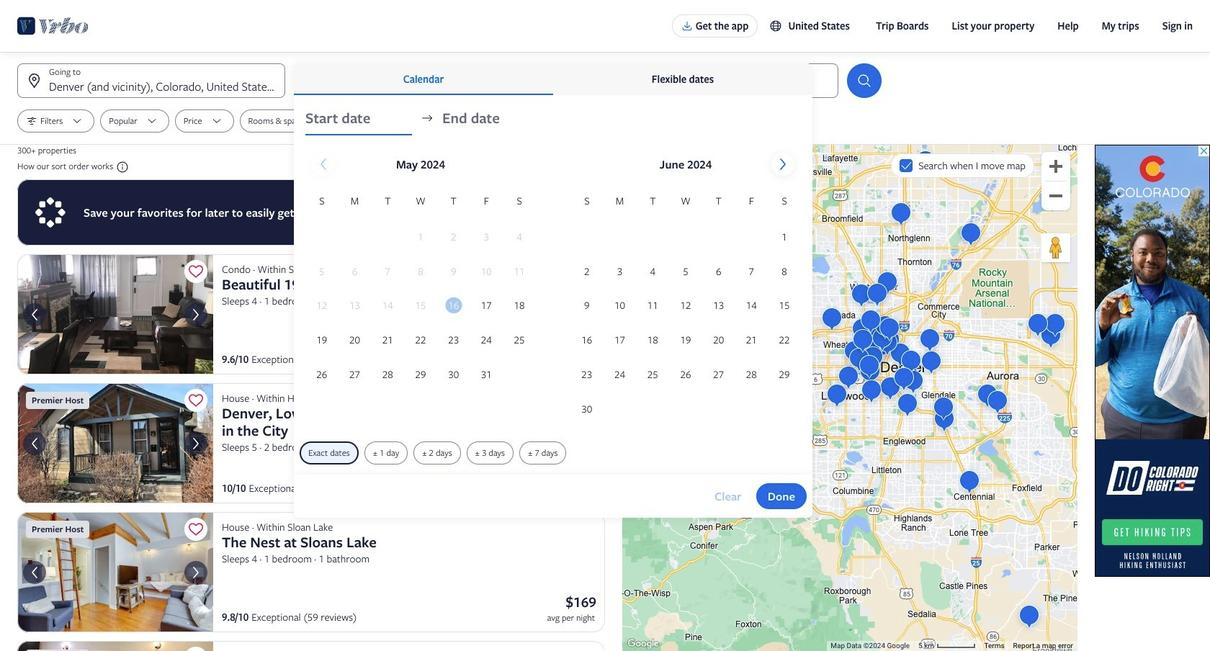 Task type: describe. For each thing, give the bounding box(es) containing it.
show next image for denver, lower highland-lohi, downtown, "farmhouse" in the city image
[[187, 435, 205, 452]]

show next image for the nest at sloans lake image
[[187, 564, 205, 581]]

search image
[[856, 72, 873, 89]]

download the app button image
[[681, 20, 693, 32]]

directional image
[[421, 112, 434, 125]]

next month image
[[775, 156, 792, 173]]

small image
[[113, 161, 129, 174]]

living area image
[[17, 512, 213, 633]]

june 2024 element
[[571, 193, 801, 427]]

vrbo logo image
[[17, 14, 89, 37]]

room image
[[17, 641, 213, 651]]

show previous image for beautiful 1922 condo, 50% monthly discount image
[[26, 306, 43, 323]]

small image
[[770, 19, 783, 32]]



Task type: vqa. For each thing, say whether or not it's contained in the screenshot.
directional 'image'
yes



Task type: locate. For each thing, give the bounding box(es) containing it.
show previous image for denver, lower highland-lohi, downtown, "farmhouse" in the city image
[[26, 435, 43, 452]]

show previous image for the nest at sloans lake image
[[26, 564, 43, 581]]

front of the house image
[[17, 383, 213, 504]]

previous month image
[[315, 156, 332, 173]]

today element
[[445, 298, 462, 314]]

application
[[305, 147, 801, 427]]

image of beautiful 1922 condo, 50% monthly discount image
[[17, 254, 213, 375]]

map region
[[623, 145, 1078, 651]]

may 2024 element
[[305, 193, 536, 393]]

tab list
[[294, 63, 813, 95]]

google image
[[626, 637, 660, 651]]

show next image for beautiful 1922 condo, 50% monthly discount image
[[187, 306, 205, 323]]



